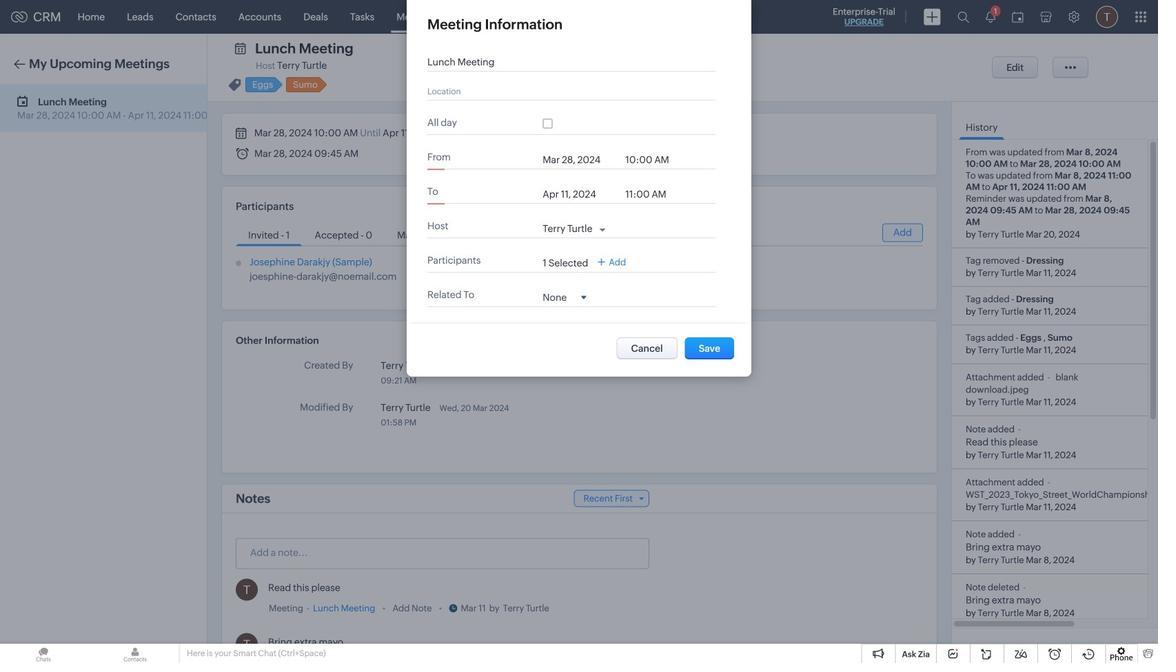 Task type: locate. For each thing, give the bounding box(es) containing it.
hh:mm a text field
[[625, 189, 681, 200]]

mmm d, yyyy text field
[[543, 154, 619, 165]]

signals element
[[978, 0, 1004, 34]]

None button
[[992, 57, 1038, 79], [617, 338, 678, 360], [685, 338, 734, 360], [992, 57, 1038, 79], [617, 338, 678, 360], [685, 338, 734, 360]]

create menu image
[[924, 9, 941, 25]]

contacts image
[[92, 645, 179, 664]]

chats image
[[0, 645, 87, 664]]

logo image
[[11, 11, 28, 22]]

hh:mm a text field
[[625, 154, 681, 165]]

None field
[[543, 291, 586, 303]]

profile image
[[1096, 6, 1118, 28]]

search element
[[949, 0, 978, 34]]



Task type: vqa. For each thing, say whether or not it's contained in the screenshot.
Search "text field"
no



Task type: describe. For each thing, give the bounding box(es) containing it.
create menu element
[[916, 0, 949, 33]]

profile element
[[1088, 0, 1126, 33]]

Location text field
[[427, 85, 703, 97]]

Add a note... field
[[236, 546, 648, 560]]

calendar image
[[1012, 11, 1024, 22]]

Title text field
[[427, 57, 703, 68]]

mmm d, yyyy text field
[[543, 189, 619, 200]]

search image
[[958, 11, 969, 23]]



